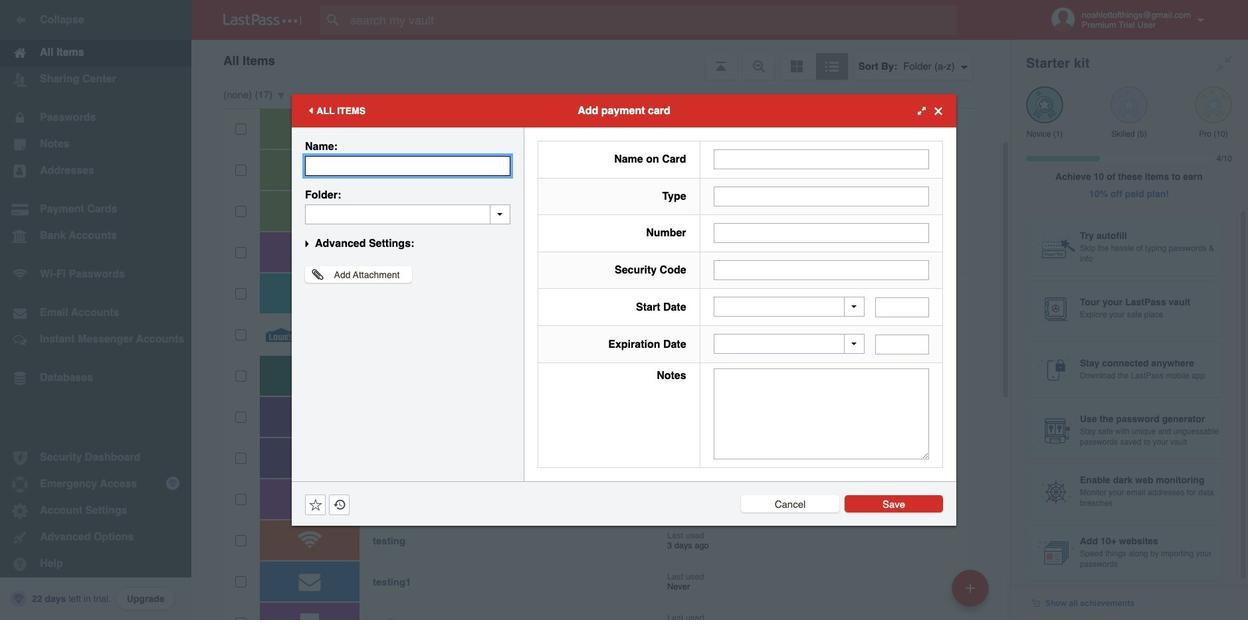 Task type: vqa. For each thing, say whether or not it's contained in the screenshot.
'search my vault' text box
yes



Task type: locate. For each thing, give the bounding box(es) containing it.
None text field
[[714, 187, 929, 207], [714, 224, 929, 243], [714, 260, 929, 280], [875, 335, 929, 355], [714, 369, 929, 460], [714, 187, 929, 207], [714, 224, 929, 243], [714, 260, 929, 280], [875, 335, 929, 355], [714, 369, 929, 460]]

dialog
[[292, 94, 957, 526]]

None text field
[[714, 150, 929, 170], [305, 156, 511, 176], [305, 205, 511, 225], [875, 298, 929, 318], [714, 150, 929, 170], [305, 156, 511, 176], [305, 205, 511, 225], [875, 298, 929, 318]]

main navigation navigation
[[0, 0, 191, 621]]

lastpass image
[[223, 14, 302, 26]]

new item navigation
[[947, 566, 997, 621]]



Task type: describe. For each thing, give the bounding box(es) containing it.
new item image
[[966, 584, 975, 593]]

vault options navigation
[[191, 40, 1010, 80]]

Search search field
[[320, 5, 983, 35]]

search my vault text field
[[320, 5, 983, 35]]



